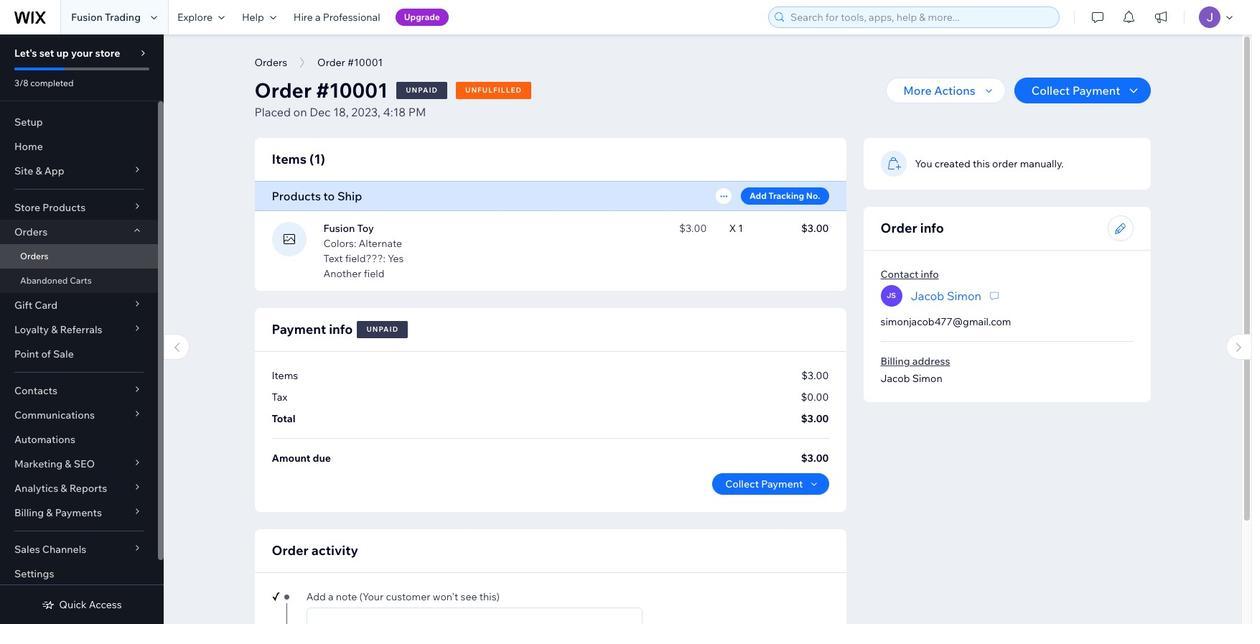 Task type: locate. For each thing, give the bounding box(es) containing it.
add left note
[[306, 590, 326, 603]]

1 vertical spatial items
[[272, 369, 298, 382]]

fusion for fusion toy colors: alternate text field???: yes another field
[[324, 222, 355, 235]]

& left reports
[[61, 482, 67, 495]]

1 vertical spatial jacob
[[881, 372, 910, 385]]

order activity
[[272, 542, 358, 559]]

#10001 up 18,
[[316, 78, 388, 103]]

gift card
[[14, 299, 58, 312]]

this)
[[479, 590, 500, 603]]

simon
[[947, 288, 982, 303], [912, 372, 943, 385]]

0 vertical spatial payment
[[1073, 83, 1121, 98]]

a left note
[[328, 590, 334, 603]]

js
[[887, 291, 896, 300]]

on
[[293, 105, 307, 119]]

0 horizontal spatial simon
[[912, 372, 943, 385]]

order up placed
[[255, 78, 312, 103]]

& inside the billing & payments popup button
[[46, 506, 53, 519]]

orders down store
[[14, 225, 48, 238]]

order info
[[881, 220, 944, 236]]

a for professional
[[315, 11, 321, 24]]

collect payment for the topmost collect payment button
[[1032, 83, 1121, 98]]

0 vertical spatial collect payment
[[1032, 83, 1121, 98]]

products to ship
[[272, 189, 362, 203]]

1 horizontal spatial payment
[[761, 478, 803, 490]]

1 horizontal spatial collect payment button
[[1015, 78, 1151, 103]]

x
[[729, 222, 736, 235]]

0 vertical spatial #10001
[[348, 56, 383, 69]]

marketing
[[14, 457, 63, 470]]

1 horizontal spatial simon
[[947, 288, 982, 303]]

2 horizontal spatial payment
[[1073, 83, 1121, 98]]

info for contact info
[[921, 268, 939, 281]]

unpaid down 'field'
[[367, 325, 399, 334]]

more actions button
[[886, 78, 1006, 103]]

billing inside the billing & payments popup button
[[14, 506, 44, 519]]

& inside "site & app" dropdown button
[[35, 164, 42, 177]]

1 vertical spatial info
[[921, 268, 939, 281]]

order left activity in the bottom of the page
[[272, 542, 309, 559]]

abandoned carts
[[20, 275, 92, 286]]

0 horizontal spatial jacob
[[881, 372, 910, 385]]

2 vertical spatial info
[[329, 321, 353, 338]]

1 horizontal spatial a
[[328, 590, 334, 603]]

set
[[39, 47, 54, 60]]

app
[[44, 164, 64, 177]]

2 items from the top
[[272, 369, 298, 382]]

card
[[35, 299, 58, 312]]

add inside button
[[750, 190, 767, 201]]

collect
[[1032, 83, 1070, 98], [725, 478, 759, 490]]

1 vertical spatial billing
[[14, 506, 44, 519]]

ship
[[337, 189, 362, 203]]

orders inside button
[[255, 56, 287, 69]]

orders inside dropdown button
[[14, 225, 48, 238]]

1 horizontal spatial add
[[750, 190, 767, 201]]

0 vertical spatial billing
[[881, 355, 910, 368]]

simon up the simonjacob477@gmail.com
[[947, 288, 982, 303]]

upgrade
[[404, 11, 440, 22]]

simonjacob477@gmail.com
[[881, 315, 1011, 328]]

products inside 'store products' "dropdown button"
[[43, 201, 86, 214]]

contacts
[[14, 384, 57, 397]]

0 vertical spatial fusion
[[71, 11, 103, 24]]

see
[[461, 590, 477, 603]]

automations
[[14, 433, 75, 446]]

order #10001 up dec at the left
[[255, 78, 388, 103]]

fusion
[[71, 11, 103, 24], [324, 222, 355, 235]]

home link
[[0, 134, 158, 159]]

jacob inside button
[[911, 288, 945, 303]]

a
[[315, 11, 321, 24], [328, 590, 334, 603]]

sale
[[53, 348, 74, 361]]

products up orders dropdown button
[[43, 201, 86, 214]]

info down the another
[[329, 321, 353, 338]]

contact
[[881, 268, 919, 281]]

1 vertical spatial collect
[[725, 478, 759, 490]]

unpaid up pm
[[406, 85, 438, 95]]

collect payment for the left collect payment button
[[725, 478, 803, 490]]

fusion inside fusion toy colors: alternate text field???: yes another field
[[324, 222, 355, 235]]

loyalty
[[14, 323, 49, 336]]

1 vertical spatial fusion
[[324, 222, 355, 235]]

order #10001 down professional
[[317, 56, 383, 69]]

items for items
[[272, 369, 298, 382]]

1 vertical spatial collect payment button
[[713, 473, 829, 495]]

items up tax on the bottom of page
[[272, 369, 298, 382]]

0 horizontal spatial collect
[[725, 478, 759, 490]]

1 vertical spatial orders
[[14, 225, 48, 238]]

billing inside billing address jacob simon
[[881, 355, 910, 368]]

1 vertical spatial payment
[[272, 321, 326, 338]]

Search for tools, apps, help & more... field
[[786, 7, 1055, 27]]

point of sale link
[[0, 342, 158, 366]]

0 horizontal spatial billing
[[14, 506, 44, 519]]

1 vertical spatial order #10001
[[255, 78, 388, 103]]

2 vertical spatial orders
[[20, 251, 49, 261]]

1 horizontal spatial products
[[272, 189, 321, 203]]

info up jacob simon
[[921, 268, 939, 281]]

a inside hire a professional link
[[315, 11, 321, 24]]

add for add tracking no.
[[750, 190, 767, 201]]

order down hire a professional
[[317, 56, 345, 69]]

& left seo
[[65, 457, 71, 470]]

simon down 'address'
[[912, 372, 943, 385]]

site & app
[[14, 164, 64, 177]]

add
[[750, 190, 767, 201], [306, 590, 326, 603]]

customer
[[386, 590, 431, 603]]

$0.00
[[801, 391, 829, 404]]

this
[[973, 157, 990, 170]]

0 vertical spatial collect
[[1032, 83, 1070, 98]]

abandoned carts link
[[0, 269, 158, 293]]

a right hire
[[315, 11, 321, 24]]

0 horizontal spatial unpaid
[[367, 325, 399, 334]]

amount
[[272, 452, 311, 465]]

1 items from the top
[[272, 151, 307, 167]]

orders for orders link
[[20, 251, 49, 261]]

billing for billing & payments
[[14, 506, 44, 519]]

0 horizontal spatial a
[[315, 11, 321, 24]]

manually.
[[1020, 157, 1064, 170]]

info for order info
[[920, 220, 944, 236]]

1 vertical spatial add
[[306, 590, 326, 603]]

unpaid
[[406, 85, 438, 95], [367, 325, 399, 334]]

0 vertical spatial unpaid
[[406, 85, 438, 95]]

1 horizontal spatial jacob
[[911, 288, 945, 303]]

alternate
[[359, 237, 402, 250]]

fusion left trading
[[71, 11, 103, 24]]

info up contact info
[[920, 220, 944, 236]]

#10001
[[348, 56, 383, 69], [316, 78, 388, 103]]

& inside analytics & reports dropdown button
[[61, 482, 67, 495]]

billing & payments
[[14, 506, 102, 519]]

1 vertical spatial unpaid
[[367, 325, 399, 334]]

0 vertical spatial a
[[315, 11, 321, 24]]

fusion up colors:
[[324, 222, 355, 235]]

automations link
[[0, 427, 158, 452]]

0 horizontal spatial add
[[306, 590, 326, 603]]

fusion toy colors: alternate text field???: yes another field
[[324, 222, 404, 280]]

2 vertical spatial payment
[[761, 478, 803, 490]]

items
[[272, 151, 307, 167], [272, 369, 298, 382]]

site & app button
[[0, 159, 158, 183]]

0 vertical spatial jacob
[[911, 288, 945, 303]]

payment info
[[272, 321, 353, 338]]

info
[[920, 220, 944, 236], [921, 268, 939, 281], [329, 321, 353, 338]]

to
[[324, 189, 335, 203]]

items left (1)
[[272, 151, 307, 167]]

setup
[[14, 116, 43, 129]]

& for marketing
[[65, 457, 71, 470]]

1 vertical spatial simon
[[912, 372, 943, 385]]

payment for the topmost collect payment button
[[1073, 83, 1121, 98]]

home
[[14, 140, 43, 153]]

1 horizontal spatial collect payment
[[1032, 83, 1121, 98]]

0 horizontal spatial fusion
[[71, 11, 103, 24]]

orders up the abandoned
[[20, 251, 49, 261]]

1 vertical spatial a
[[328, 590, 334, 603]]

0 horizontal spatial products
[[43, 201, 86, 214]]

& right site
[[35, 164, 42, 177]]

0 horizontal spatial collect payment
[[725, 478, 803, 490]]

hire a professional
[[294, 11, 380, 24]]

loyalty & referrals button
[[0, 317, 158, 342]]

help button
[[233, 0, 285, 34]]

order #10001 button
[[310, 52, 390, 73]]

a for note
[[328, 590, 334, 603]]

1 horizontal spatial unpaid
[[406, 85, 438, 95]]

& inside loyalty & referrals dropdown button
[[51, 323, 58, 336]]

analytics
[[14, 482, 58, 495]]

0 vertical spatial add
[[750, 190, 767, 201]]

#10001 down professional
[[348, 56, 383, 69]]

settings link
[[0, 562, 158, 586]]

unfulfilled
[[465, 85, 522, 95]]

add left tracking
[[750, 190, 767, 201]]

store products
[[14, 201, 86, 214]]

0 vertical spatial orders
[[255, 56, 287, 69]]

orders
[[255, 56, 287, 69], [14, 225, 48, 238], [20, 251, 49, 261]]

4:18
[[383, 105, 406, 119]]

marketing & seo
[[14, 457, 95, 470]]

contacts button
[[0, 378, 158, 403]]

1 horizontal spatial fusion
[[324, 222, 355, 235]]

0 vertical spatial order #10001
[[317, 56, 383, 69]]

products left "to"
[[272, 189, 321, 203]]

products
[[272, 189, 321, 203], [43, 201, 86, 214]]

& down analytics & reports
[[46, 506, 53, 519]]

billing down analytics
[[14, 506, 44, 519]]

collect payment button
[[1015, 78, 1151, 103], [713, 473, 829, 495]]

1 horizontal spatial billing
[[881, 355, 910, 368]]

payment for the left collect payment button
[[761, 478, 803, 490]]

tracking
[[769, 190, 804, 201]]

colors:
[[324, 237, 356, 250]]

you
[[915, 157, 933, 170]]

& inside marketing & seo popup button
[[65, 457, 71, 470]]

& right the loyalty
[[51, 323, 58, 336]]

billing
[[881, 355, 910, 368], [14, 506, 44, 519]]

$3.00 for items
[[802, 369, 829, 382]]

0 vertical spatial simon
[[947, 288, 982, 303]]

billing left 'address'
[[881, 355, 910, 368]]

0 vertical spatial items
[[272, 151, 307, 167]]

pm
[[408, 105, 426, 119]]

billing & payments button
[[0, 501, 158, 525]]

$3.00
[[679, 222, 707, 235], [801, 222, 829, 235], [802, 369, 829, 382], [801, 412, 829, 425], [801, 452, 829, 465]]

0 vertical spatial info
[[920, 220, 944, 236]]

fusion trading
[[71, 11, 141, 24]]

1 vertical spatial collect payment
[[725, 478, 803, 490]]

orders down help button
[[255, 56, 287, 69]]

you created this order manually.
[[915, 157, 1064, 170]]



Task type: describe. For each thing, give the bounding box(es) containing it.
3/8
[[14, 78, 28, 88]]

(your
[[359, 590, 384, 603]]

add tracking no.
[[750, 190, 820, 201]]

order
[[992, 157, 1018, 170]]

order inside button
[[317, 56, 345, 69]]

billing for billing address jacob simon
[[881, 355, 910, 368]]

jacob inside billing address jacob simon
[[881, 372, 910, 385]]

due
[[313, 452, 331, 465]]

hire a professional link
[[285, 0, 389, 34]]

add a note (your customer won't see this)
[[306, 590, 500, 603]]

0 horizontal spatial payment
[[272, 321, 326, 338]]

x 1
[[729, 222, 743, 235]]

marketing & seo button
[[0, 452, 158, 476]]

3/8 completed
[[14, 78, 74, 88]]

referrals
[[60, 323, 102, 336]]

text
[[324, 252, 343, 265]]

analytics & reports button
[[0, 476, 158, 501]]

quick access
[[59, 598, 122, 611]]

& for billing
[[46, 506, 53, 519]]

add for add a note (your customer won't see this)
[[306, 590, 326, 603]]

store
[[14, 201, 40, 214]]

trading
[[105, 11, 141, 24]]

& for analytics
[[61, 482, 67, 495]]

gift
[[14, 299, 32, 312]]

(1)
[[310, 151, 325, 167]]

& for site
[[35, 164, 42, 177]]

created
[[935, 157, 971, 170]]

payments
[[55, 506, 102, 519]]

jacob simon
[[911, 288, 982, 303]]

fusion for fusion trading
[[71, 11, 103, 24]]

store products button
[[0, 195, 158, 220]]

1 horizontal spatial collect
[[1032, 83, 1070, 98]]

actions
[[935, 83, 976, 98]]

analytics & reports
[[14, 482, 107, 495]]

$3.00 for total
[[801, 412, 829, 425]]

amount due
[[272, 452, 331, 465]]

communications
[[14, 409, 95, 422]]

2023,
[[351, 105, 381, 119]]

upgrade button
[[395, 9, 449, 26]]

up
[[56, 47, 69, 60]]

let's
[[14, 47, 37, 60]]

hire
[[294, 11, 313, 24]]

quick access button
[[42, 598, 122, 611]]

orders button
[[247, 52, 295, 73]]

placed on dec 18, 2023, 4:18 pm
[[255, 105, 426, 119]]

yes
[[388, 252, 404, 265]]

let's set up your store
[[14, 47, 120, 60]]

abandoned
[[20, 275, 68, 286]]

sidebar element
[[0, 34, 164, 624]]

add tracking no. button
[[741, 187, 829, 204]]

1
[[738, 222, 743, 235]]

orders for orders button
[[255, 56, 287, 69]]

simon inside billing address jacob simon
[[912, 372, 943, 385]]

of
[[41, 348, 51, 361]]

field
[[364, 267, 385, 280]]

& for loyalty
[[51, 323, 58, 336]]

more actions
[[904, 83, 976, 98]]

sales channels
[[14, 543, 86, 556]]

dec
[[310, 105, 331, 119]]

order #10001 inside order #10001 button
[[317, 56, 383, 69]]

communications button
[[0, 403, 158, 427]]

Add a note (Your customer won't see this) text field
[[307, 608, 642, 624]]

more
[[904, 83, 932, 98]]

explore
[[177, 11, 213, 24]]

completed
[[30, 78, 74, 88]]

#10001 inside button
[[348, 56, 383, 69]]

1 vertical spatial #10001
[[316, 78, 388, 103]]

won't
[[433, 590, 458, 603]]

seo
[[74, 457, 95, 470]]

order up "contact" at the right top
[[881, 220, 918, 236]]

items (1)
[[272, 151, 325, 167]]

gift card button
[[0, 293, 158, 317]]

point of sale
[[14, 348, 74, 361]]

orders link
[[0, 244, 158, 269]]

info for payment info
[[329, 321, 353, 338]]

0 vertical spatial collect payment button
[[1015, 78, 1151, 103]]

note
[[336, 590, 357, 603]]

sales
[[14, 543, 40, 556]]

professional
[[323, 11, 380, 24]]

items for items (1)
[[272, 151, 307, 167]]

contact info
[[881, 268, 939, 281]]

field???:
[[345, 252, 386, 265]]

$3.00 for amount due
[[801, 452, 829, 465]]

setup link
[[0, 110, 158, 134]]

orders for orders dropdown button
[[14, 225, 48, 238]]

help
[[242, 11, 264, 24]]

toy
[[357, 222, 374, 235]]

18,
[[333, 105, 349, 119]]

quick
[[59, 598, 87, 611]]

access
[[89, 598, 122, 611]]

simon inside button
[[947, 288, 982, 303]]

placed
[[255, 105, 291, 119]]

orders button
[[0, 220, 158, 244]]

another
[[324, 267, 362, 280]]

0 horizontal spatial collect payment button
[[713, 473, 829, 495]]



Task type: vqa. For each thing, say whether or not it's contained in the screenshot.
member?
no



